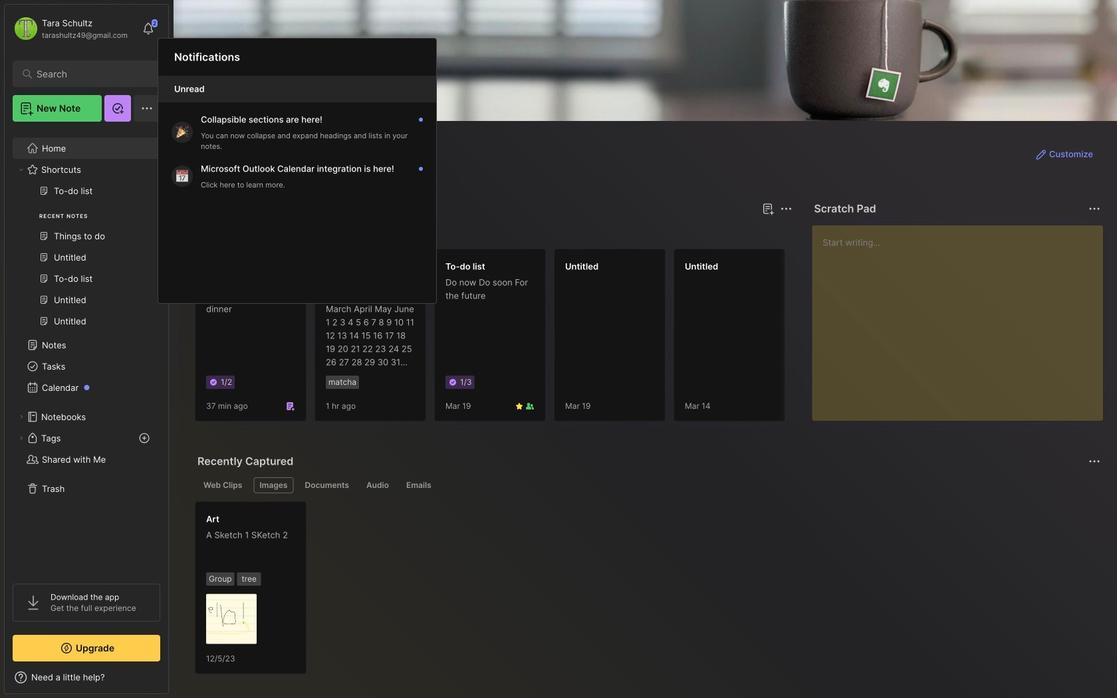 Task type: locate. For each thing, give the bounding box(es) containing it.
tree inside main element
[[5, 130, 168, 572]]

tab
[[197, 225, 237, 241], [197, 477, 248, 493], [254, 477, 294, 493], [299, 477, 355, 493], [360, 477, 395, 493], [400, 477, 437, 493]]

group
[[13, 180, 160, 340]]

None search field
[[37, 66, 143, 82]]

thumbnail image
[[206, 594, 257, 644]]

WHAT'S NEW field
[[5, 667, 168, 688]]

tree
[[5, 130, 168, 572]]

expand tags image
[[17, 434, 25, 442]]

More actions field
[[777, 199, 795, 218], [1085, 199, 1104, 218], [1085, 452, 1104, 471]]

main element
[[0, 0, 173, 698]]

more actions image
[[778, 201, 794, 217], [1087, 201, 1102, 217], [1087, 453, 1102, 469]]

tab list
[[197, 477, 1098, 493]]

click to collapse image
[[168, 674, 178, 690]]

row group
[[195, 249, 1117, 430]]



Task type: describe. For each thing, give the bounding box(es) containing it.
Account field
[[13, 15, 128, 42]]

Start writing… text field
[[823, 225, 1102, 410]]

group inside main element
[[13, 180, 160, 340]]

Search text field
[[37, 68, 143, 80]]

none search field inside main element
[[37, 66, 143, 82]]

expand notebooks image
[[17, 413, 25, 421]]



Task type: vqa. For each thing, say whether or not it's contained in the screenshot.
first More actions icon from right
yes



